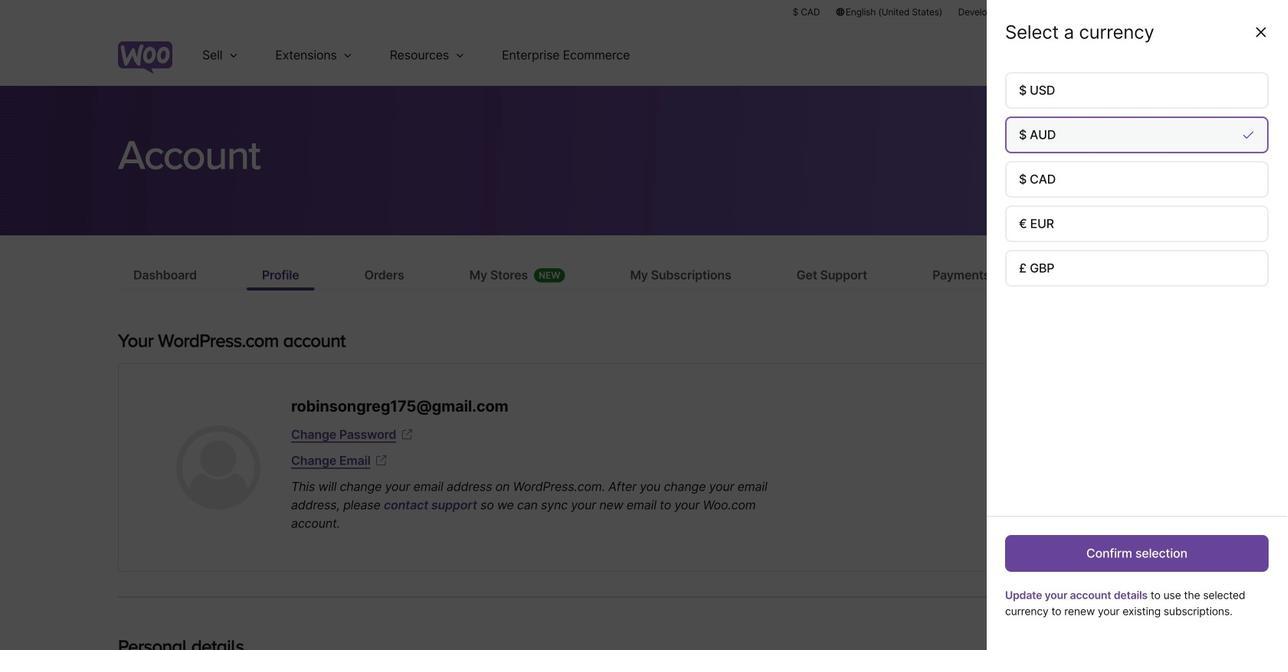 Task type: locate. For each thing, give the bounding box(es) containing it.
external link image
[[400, 427, 415, 442], [374, 453, 389, 468]]

1 horizontal spatial external link image
[[400, 427, 415, 442]]

1 vertical spatial external link image
[[374, 453, 389, 468]]

search image
[[1106, 43, 1131, 67]]

0 horizontal spatial external link image
[[374, 453, 389, 468]]

open account menu image
[[1145, 43, 1170, 67]]

close selector image
[[1254, 25, 1269, 40]]



Task type: describe. For each thing, give the bounding box(es) containing it.
service navigation menu element
[[1078, 30, 1170, 80]]

0 vertical spatial external link image
[[400, 427, 415, 442]]

gravatar image image
[[176, 425, 261, 510]]



